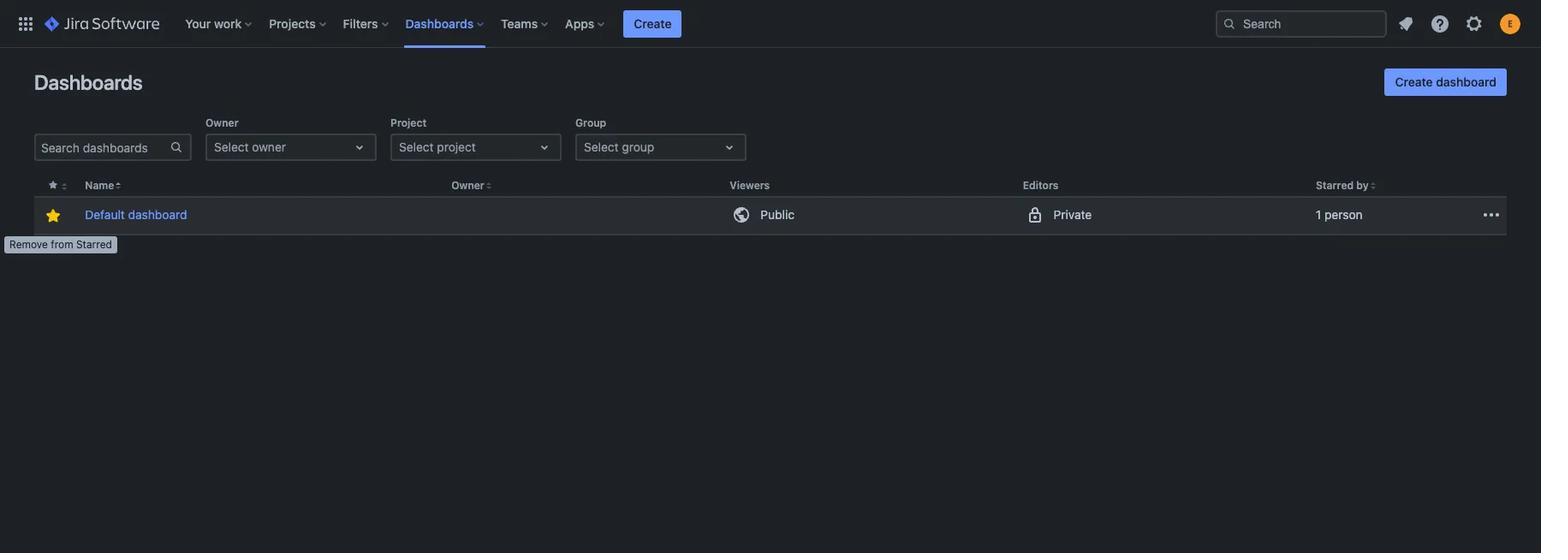 Task type: locate. For each thing, give the bounding box(es) containing it.
open image up viewers
[[719, 137, 740, 158]]

dashboard inside "element"
[[128, 207, 187, 222]]

create inside create dashboard button
[[1395, 75, 1433, 89]]

0 vertical spatial create
[[634, 16, 672, 30]]

2 horizontal spatial select
[[584, 140, 619, 154]]

starred down default
[[76, 238, 112, 251]]

banner containing your work
[[0, 0, 1541, 48]]

by
[[1357, 179, 1369, 192]]

dashboards details element
[[34, 175, 1507, 236]]

select for select project
[[399, 140, 434, 154]]

1 horizontal spatial owner
[[451, 179, 485, 192]]

remove from starred tooltip
[[4, 236, 117, 253]]

your profile and settings image
[[1500, 13, 1521, 34]]

select left owner
[[214, 140, 249, 154]]

create dashboard
[[1395, 75, 1497, 89]]

1 horizontal spatial dashboard
[[1436, 75, 1497, 89]]

1 vertical spatial dashboard
[[128, 207, 187, 222]]

1 horizontal spatial open image
[[534, 137, 555, 158]]

filters button
[[338, 10, 395, 37]]

1 select from the left
[[214, 140, 249, 154]]

1
[[1316, 207, 1322, 222]]

work
[[214, 16, 242, 30]]

your work button
[[180, 10, 259, 37]]

primary element
[[10, 0, 1216, 48]]

open image
[[349, 137, 370, 158], [534, 137, 555, 158], [719, 137, 740, 158]]

2 open image from the left
[[534, 137, 555, 158]]

starred by
[[1316, 179, 1369, 192]]

default dashboard
[[85, 207, 187, 222]]

0 horizontal spatial open image
[[349, 137, 370, 158]]

0 horizontal spatial starred
[[76, 238, 112, 251]]

dashboard for create dashboard
[[1436, 75, 1497, 89]]

3 open image from the left
[[719, 137, 740, 158]]

dashboard inside button
[[1436, 75, 1497, 89]]

your work
[[185, 16, 242, 30]]

remove
[[9, 238, 48, 251]]

starred
[[1316, 179, 1354, 192], [76, 238, 112, 251]]

Project text field
[[399, 139, 402, 156]]

1 vertical spatial owner
[[451, 179, 485, 192]]

starred inside tooltip
[[76, 238, 112, 251]]

1 person
[[1316, 207, 1363, 222]]

select group
[[584, 140, 655, 154]]

1 horizontal spatial starred
[[1316, 179, 1354, 192]]

create inside create "button"
[[634, 16, 672, 30]]

1 horizontal spatial create
[[1395, 75, 1433, 89]]

create for create
[[634, 16, 672, 30]]

0 horizontal spatial create
[[634, 16, 672, 30]]

1 vertical spatial create
[[1395, 75, 1433, 89]]

more image
[[1481, 205, 1502, 225]]

select for select owner
[[214, 140, 249, 154]]

select down project
[[399, 140, 434, 154]]

1 open image from the left
[[349, 137, 370, 158]]

0 vertical spatial dashboard
[[1436, 75, 1497, 89]]

jira software image
[[45, 13, 159, 34], [45, 13, 159, 34]]

Owner text field
[[214, 139, 217, 156]]

open image left 'project' text field
[[349, 137, 370, 158]]

project
[[390, 116, 427, 129]]

0 horizontal spatial dashboard
[[128, 207, 187, 222]]

owner up owner text box
[[206, 116, 239, 129]]

3 select from the left
[[584, 140, 619, 154]]

dashboard down settings icon
[[1436, 75, 1497, 89]]

projects
[[269, 16, 316, 30]]

1 vertical spatial starred
[[76, 238, 112, 251]]

person
[[1325, 207, 1363, 222]]

0 horizontal spatial select
[[214, 140, 249, 154]]

0 vertical spatial owner
[[206, 116, 239, 129]]

dashboard right default
[[128, 207, 187, 222]]

1 horizontal spatial select
[[399, 140, 434, 154]]

owner
[[206, 116, 239, 129], [451, 179, 485, 192]]

2 horizontal spatial open image
[[719, 137, 740, 158]]

select for select group
[[584, 140, 619, 154]]

owner down project
[[451, 179, 485, 192]]

banner
[[0, 0, 1541, 48]]

0 horizontal spatial owner
[[206, 116, 239, 129]]

dashboard for default dashboard
[[128, 207, 187, 222]]

create
[[634, 16, 672, 30], [1395, 75, 1433, 89]]

select down group
[[584, 140, 619, 154]]

select
[[214, 140, 249, 154], [399, 140, 434, 154], [584, 140, 619, 154]]

starred left by
[[1316, 179, 1354, 192]]

open image left select group
[[534, 137, 555, 158]]

2 select from the left
[[399, 140, 434, 154]]

dashboard
[[1436, 75, 1497, 89], [128, 207, 187, 222]]

private
[[1054, 207, 1092, 222]]

0 vertical spatial starred
[[1316, 179, 1354, 192]]

open image for project
[[534, 137, 555, 158]]



Task type: describe. For each thing, give the bounding box(es) containing it.
select project
[[399, 140, 476, 154]]

star default dashboard image
[[43, 206, 63, 226]]

create for create dashboard
[[1395, 75, 1433, 89]]

Search dashboards text field
[[36, 135, 170, 159]]

create dashboard button
[[1385, 69, 1507, 96]]

owner button
[[451, 179, 485, 192]]

appswitcher icon image
[[15, 13, 36, 34]]

search image
[[1223, 17, 1237, 30]]

default
[[85, 207, 125, 222]]

create button
[[624, 10, 682, 37]]

name button
[[85, 179, 114, 192]]

select owner
[[214, 140, 286, 154]]

your
[[185, 16, 211, 30]]

viewers
[[730, 179, 770, 192]]

default dashboard link
[[85, 207, 187, 224]]

name
[[85, 179, 114, 192]]

settings image
[[1464, 13, 1485, 34]]

projects button
[[264, 10, 333, 37]]

notifications image
[[1396, 13, 1416, 34]]

help image
[[1430, 13, 1451, 34]]

group
[[575, 116, 606, 129]]

project
[[437, 140, 476, 154]]

open image for owner
[[349, 137, 370, 158]]

editors
[[1023, 179, 1059, 192]]

group
[[622, 140, 655, 154]]

filters
[[343, 16, 378, 30]]

dashboards
[[34, 70, 143, 94]]

owner
[[252, 140, 286, 154]]

remove from starred
[[9, 238, 112, 251]]

Search field
[[1216, 10, 1387, 37]]

open image for group
[[719, 137, 740, 158]]

from
[[51, 238, 73, 251]]

owner inside dashboards details "element"
[[451, 179, 485, 192]]

public
[[761, 207, 795, 222]]

starred by button
[[1316, 179, 1369, 192]]

starred inside dashboards details "element"
[[1316, 179, 1354, 192]]



Task type: vqa. For each thing, say whether or not it's contained in the screenshot.
"group"
yes



